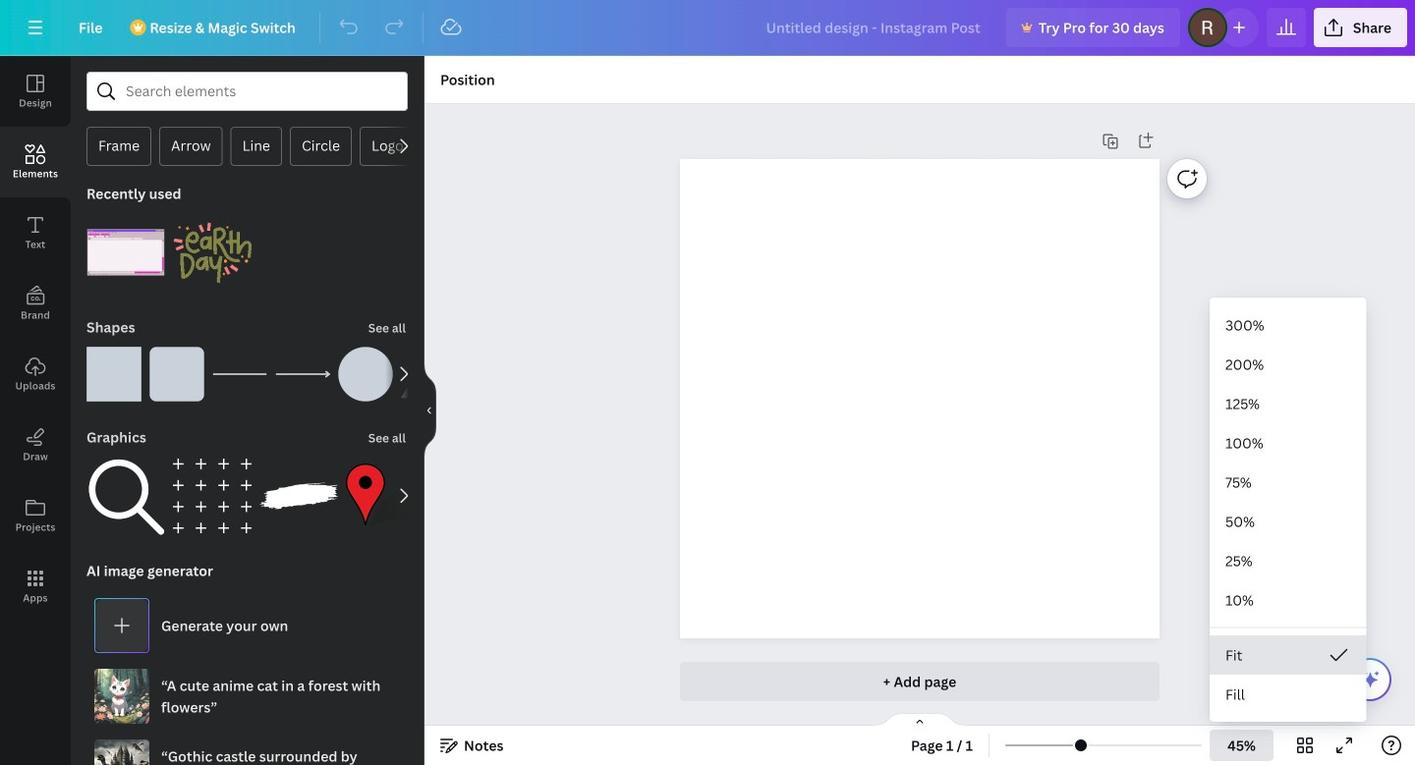 Task type: locate. For each thing, give the bounding box(es) containing it.
8 option from the top
[[1210, 581, 1367, 620]]

watercolor brush stroke image
[[259, 457, 338, 536]]

white circle shape image
[[338, 347, 393, 402]]

canva assistant image
[[1358, 668, 1382, 692]]

9 option from the top
[[1210, 636, 1367, 675]]

triangle up image
[[401, 347, 456, 402]]

option
[[1210, 306, 1367, 345], [1210, 345, 1367, 384], [1210, 384, 1367, 424], [1210, 424, 1367, 463], [1210, 463, 1367, 502], [1210, 502, 1367, 541], [1210, 541, 1367, 581], [1210, 581, 1367, 620], [1210, 636, 1367, 675], [1210, 675, 1367, 714]]

Design title text field
[[750, 8, 998, 47]]

0 horizontal spatial add this line to the canvas image
[[212, 347, 267, 402]]

1 horizontal spatial add this line to the canvas image
[[275, 347, 330, 402]]

add this line to the canvas image
[[212, 347, 267, 402], [275, 347, 330, 402]]

add this line to the canvas image left white circle shape image
[[275, 347, 330, 402]]

4 option from the top
[[1210, 424, 1367, 463]]

main menu bar
[[0, 0, 1415, 56]]

7 option from the top
[[1210, 541, 1367, 581]]

hide image
[[424, 364, 436, 458]]

Zoom button
[[1210, 730, 1274, 762]]

2 add this line to the canvas image from the left
[[275, 347, 330, 402]]

1 add this line to the canvas image from the left
[[212, 347, 267, 402]]

group
[[86, 201, 165, 292], [173, 201, 252, 292], [86, 335, 142, 402], [149, 335, 204, 402], [338, 335, 393, 402], [86, 445, 165, 536], [173, 445, 252, 536], [259, 457, 338, 536], [346, 457, 425, 536]]

6 option from the top
[[1210, 502, 1367, 541]]

add this line to the canvas image right the rounded square image
[[212, 347, 267, 402]]



Task type: describe. For each thing, give the bounding box(es) containing it.
gps location pin image
[[346, 457, 425, 536]]

square image
[[86, 347, 142, 402]]

rounded square image
[[149, 347, 204, 402]]

10 option from the top
[[1210, 675, 1367, 714]]

white dynamic element image
[[173, 457, 252, 536]]

1 option from the top
[[1210, 306, 1367, 345]]

5 option from the top
[[1210, 463, 1367, 502]]

side panel tab list
[[0, 56, 71, 622]]

3 option from the top
[[1210, 384, 1367, 424]]

Search elements search field
[[126, 73, 369, 110]]

zoom options list box
[[1210, 306, 1367, 714]]

2 option from the top
[[1210, 345, 1367, 384]]

show pages image
[[873, 712, 967, 728]]



Task type: vqa. For each thing, say whether or not it's contained in the screenshot.
Sort by button
no



